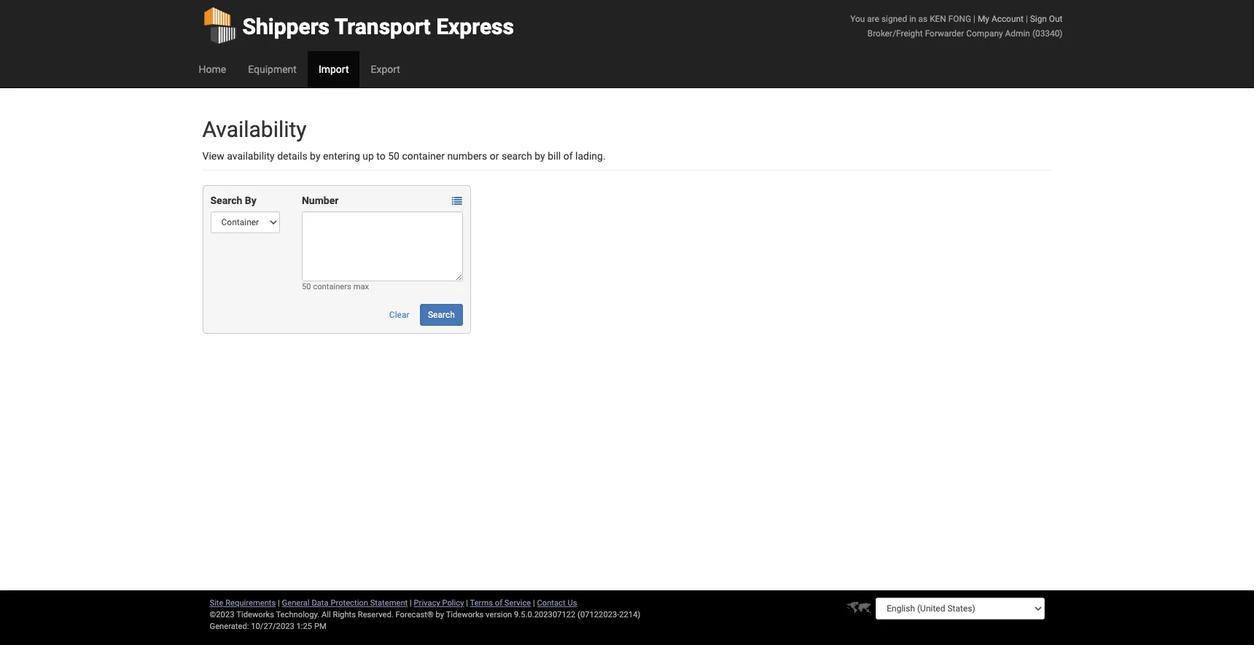 Task type: locate. For each thing, give the bounding box(es) containing it.
general
[[282, 599, 310, 608]]

protection
[[331, 599, 368, 608]]

50 left the containers
[[302, 282, 311, 292]]

0 horizontal spatial of
[[495, 599, 503, 608]]

0 vertical spatial 50
[[388, 150, 400, 162]]

of right bill
[[564, 150, 573, 162]]

ken
[[930, 14, 947, 24]]

to
[[377, 150, 386, 162]]

equipment
[[248, 63, 297, 75]]

of inside site requirements | general data protection statement | privacy policy | terms of service | contact us ©2023 tideworks technology. all rights reserved. forecast® by tideworks version 9.5.0.202307122 (07122023-2214) generated: 10/27/2023 1:25 pm
[[495, 599, 503, 608]]

sign out link
[[1030, 14, 1063, 24]]

0 horizontal spatial 50
[[302, 282, 311, 292]]

search right "clear"
[[428, 310, 455, 320]]

account
[[992, 14, 1024, 24]]

| left my
[[974, 14, 976, 24]]

broker/freight
[[868, 28, 923, 39]]

0 vertical spatial search
[[210, 195, 242, 206]]

|
[[974, 14, 976, 24], [1026, 14, 1028, 24], [278, 599, 280, 608], [410, 599, 412, 608], [466, 599, 468, 608], [533, 599, 535, 608]]

details
[[277, 150, 308, 162]]

service
[[505, 599, 531, 608]]

1 vertical spatial search
[[428, 310, 455, 320]]

numbers
[[447, 150, 487, 162]]

2 horizontal spatial by
[[535, 150, 545, 162]]

by left bill
[[535, 150, 545, 162]]

policy
[[442, 599, 464, 608]]

admin
[[1005, 28, 1031, 39]]

of
[[564, 150, 573, 162], [495, 599, 503, 608]]

view availability details by entering up to 50 container numbers or search by bill of lading.
[[202, 150, 606, 162]]

1 horizontal spatial by
[[436, 610, 444, 620]]

terms of service link
[[470, 599, 531, 608]]

privacy policy link
[[414, 599, 464, 608]]

fong
[[949, 14, 972, 24]]

company
[[967, 28, 1003, 39]]

1 horizontal spatial 50
[[388, 150, 400, 162]]

us
[[568, 599, 577, 608]]

2214)
[[619, 610, 641, 620]]

50
[[388, 150, 400, 162], [302, 282, 311, 292]]

requirements
[[226, 599, 276, 608]]

0 vertical spatial of
[[564, 150, 573, 162]]

site requirements link
[[210, 599, 276, 608]]

9.5.0.202307122
[[514, 610, 576, 620]]

home button
[[188, 51, 237, 88]]

0 horizontal spatial search
[[210, 195, 242, 206]]

| up the 9.5.0.202307122
[[533, 599, 535, 608]]

statement
[[370, 599, 408, 608]]

by
[[310, 150, 321, 162], [535, 150, 545, 162], [436, 610, 444, 620]]

search left the by
[[210, 195, 242, 206]]

pm
[[314, 622, 327, 632]]

Number text field
[[302, 212, 463, 282]]

search
[[210, 195, 242, 206], [428, 310, 455, 320]]

you
[[851, 14, 865, 24]]

clear button
[[381, 304, 418, 326]]

0 horizontal spatial by
[[310, 150, 321, 162]]

or
[[490, 150, 499, 162]]

import
[[319, 63, 349, 75]]

by right the details
[[310, 150, 321, 162]]

by down privacy policy 'link'
[[436, 610, 444, 620]]

sign
[[1030, 14, 1047, 24]]

search for search
[[428, 310, 455, 320]]

1 horizontal spatial search
[[428, 310, 455, 320]]

tideworks
[[446, 610, 484, 620]]

search inside button
[[428, 310, 455, 320]]

of up version
[[495, 599, 503, 608]]

lading.
[[575, 150, 606, 162]]

rights
[[333, 610, 356, 620]]

generated:
[[210, 622, 249, 632]]

bill
[[548, 150, 561, 162]]

site requirements | general data protection statement | privacy policy | terms of service | contact us ©2023 tideworks technology. all rights reserved. forecast® by tideworks version 9.5.0.202307122 (07122023-2214) generated: 10/27/2023 1:25 pm
[[210, 599, 641, 632]]

reserved.
[[358, 610, 394, 620]]

technology.
[[276, 610, 320, 620]]

50 right to
[[388, 150, 400, 162]]

by inside site requirements | general data protection statement | privacy policy | terms of service | contact us ©2023 tideworks technology. all rights reserved. forecast® by tideworks version 9.5.0.202307122 (07122023-2214) generated: 10/27/2023 1:25 pm
[[436, 610, 444, 620]]

1 vertical spatial of
[[495, 599, 503, 608]]

search for search by
[[210, 195, 242, 206]]

version
[[486, 610, 512, 620]]

out
[[1049, 14, 1063, 24]]



Task type: describe. For each thing, give the bounding box(es) containing it.
home
[[199, 63, 226, 75]]

by
[[245, 195, 257, 206]]

all
[[322, 610, 331, 620]]

export button
[[360, 51, 411, 88]]

you are signed in as ken fong | my account | sign out broker/freight forwarder company admin (03340)
[[851, 14, 1063, 39]]

| left the 'sign'
[[1026, 14, 1028, 24]]

terms
[[470, 599, 493, 608]]

forecast®
[[396, 610, 434, 620]]

| left "general"
[[278, 599, 280, 608]]

transport
[[335, 14, 431, 39]]

entering
[[323, 150, 360, 162]]

search by
[[210, 195, 257, 206]]

my
[[978, 14, 990, 24]]

are
[[867, 14, 880, 24]]

©2023 tideworks
[[210, 610, 274, 620]]

show list image
[[452, 196, 462, 207]]

max
[[353, 282, 369, 292]]

contact
[[537, 599, 566, 608]]

up
[[363, 150, 374, 162]]

import button
[[308, 51, 360, 88]]

general data protection statement link
[[282, 599, 408, 608]]

availability
[[202, 117, 307, 142]]

shippers transport express link
[[202, 0, 514, 51]]

| up forecast® at the bottom of the page
[[410, 599, 412, 608]]

1:25
[[297, 622, 312, 632]]

shippers transport express
[[243, 14, 514, 39]]

search button
[[420, 304, 463, 326]]

my account link
[[978, 14, 1024, 24]]

container
[[402, 150, 445, 162]]

export
[[371, 63, 400, 75]]

number
[[302, 195, 339, 206]]

10/27/2023
[[251, 622, 295, 632]]

1 vertical spatial 50
[[302, 282, 311, 292]]

site
[[210, 599, 224, 608]]

1 horizontal spatial of
[[564, 150, 573, 162]]

in
[[910, 14, 917, 24]]

search
[[502, 150, 532, 162]]

view
[[202, 150, 224, 162]]

50 containers max
[[302, 282, 369, 292]]

clear
[[389, 310, 410, 320]]

forwarder
[[925, 28, 965, 39]]

(03340)
[[1033, 28, 1063, 39]]

| up tideworks
[[466, 599, 468, 608]]

shippers
[[243, 14, 330, 39]]

containers
[[313, 282, 351, 292]]

privacy
[[414, 599, 440, 608]]

contact us link
[[537, 599, 577, 608]]

express
[[436, 14, 514, 39]]

equipment button
[[237, 51, 308, 88]]

(07122023-
[[578, 610, 619, 620]]

availability
[[227, 150, 275, 162]]

data
[[312, 599, 329, 608]]

signed
[[882, 14, 908, 24]]

as
[[919, 14, 928, 24]]



Task type: vqa. For each thing, say whether or not it's contained in the screenshot.
left BLVD
no



